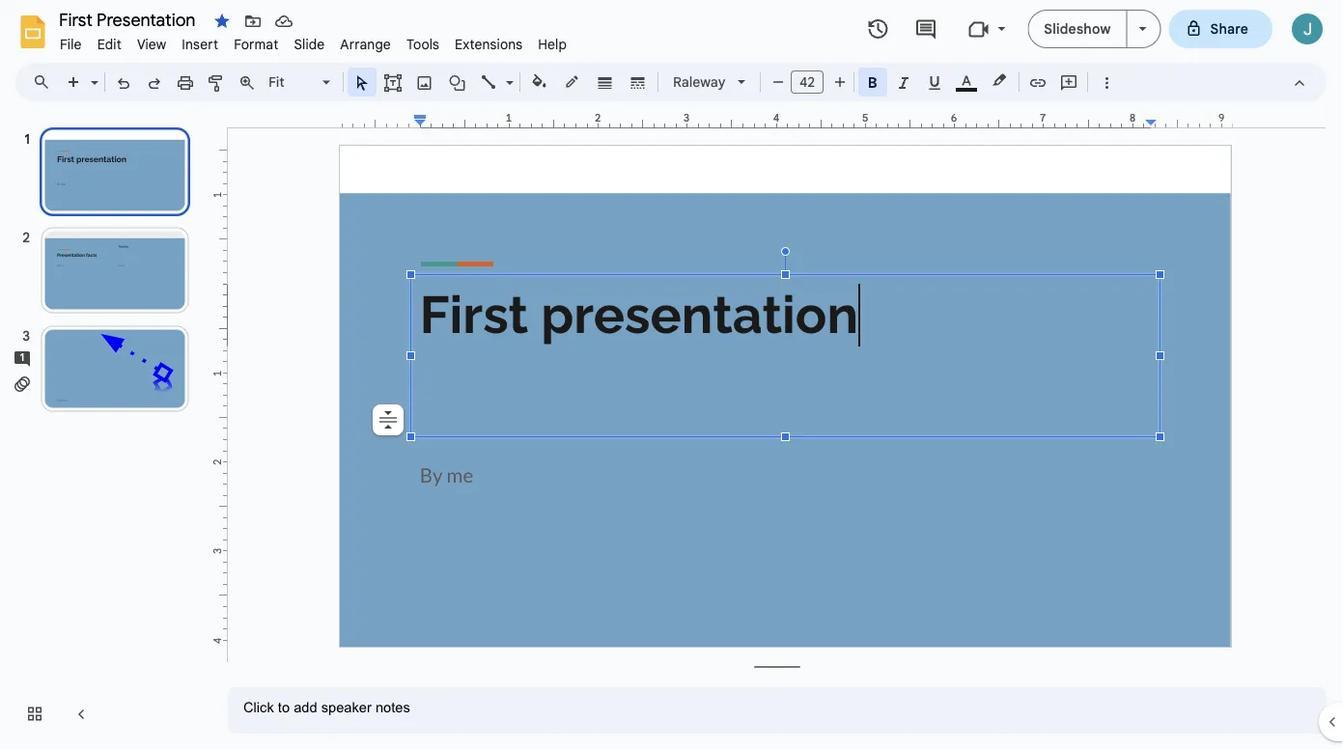 Task type: describe. For each thing, give the bounding box(es) containing it.
raleway
[[673, 73, 726, 90]]

Zoom text field
[[266, 69, 320, 96]]

shape image
[[447, 69, 469, 96]]

menu bar banner
[[0, 0, 1342, 749]]

view
[[137, 36, 166, 53]]

highlight color image
[[989, 69, 1010, 92]]

tools
[[406, 36, 439, 53]]

fill color: transparent image
[[529, 69, 551, 94]]

main toolbar
[[57, 68, 1122, 98]]

arrange
[[340, 36, 391, 53]]

Star checkbox
[[209, 8, 236, 35]]

edit menu item
[[89, 33, 129, 56]]

slide
[[294, 36, 325, 53]]

share
[[1210, 20, 1248, 37]]

format menu item
[[226, 33, 286, 56]]

Font size text field
[[792, 70, 823, 94]]

line weight option
[[594, 69, 616, 96]]

insert image image
[[414, 69, 436, 96]]

Menus field
[[24, 69, 67, 96]]

format
[[234, 36, 278, 53]]

text color image
[[956, 69, 977, 92]]

arrange menu item
[[332, 33, 399, 56]]



Task type: vqa. For each thing, say whether or not it's contained in the screenshot.
Decrease indent (⌘+left bracket) icon
no



Task type: locate. For each thing, give the bounding box(es) containing it.
slideshow
[[1044, 20, 1111, 37]]

option
[[373, 405, 404, 435]]

application
[[0, 0, 1342, 749]]

insert menu item
[[174, 33, 226, 56]]

view menu item
[[129, 33, 174, 56]]

raleway option
[[673, 69, 726, 96]]

help menu item
[[530, 33, 575, 56]]

shrink text on overflow image
[[375, 406, 402, 434]]

navigation
[[0, 109, 212, 749]]

slide menu item
[[286, 33, 332, 56]]

application containing slideshow
[[0, 0, 1342, 749]]

extensions menu item
[[447, 33, 530, 56]]

share button
[[1169, 10, 1273, 48]]

start slideshow (⌘+enter) image
[[1139, 27, 1147, 31]]

Rename text field
[[52, 8, 207, 31]]

menu bar inside menu bar banner
[[52, 25, 575, 57]]

insert
[[182, 36, 218, 53]]

Font size field
[[791, 70, 831, 98]]

line dash option
[[627, 69, 649, 96]]

menu bar
[[52, 25, 575, 57]]

file menu item
[[52, 33, 89, 56]]

extensions
[[455, 36, 523, 53]]

edit
[[97, 36, 122, 53]]

border color: transparent image
[[561, 69, 584, 94]]

Zoom field
[[263, 69, 339, 97]]

left margin image
[[341, 113, 425, 127]]

file
[[60, 36, 82, 53]]

right margin image
[[1146, 113, 1231, 127]]

tools menu item
[[399, 33, 447, 56]]

menu bar containing file
[[52, 25, 575, 57]]

slideshow button
[[1028, 10, 1127, 48]]

new slide with layout image
[[86, 70, 98, 76]]

help
[[538, 36, 567, 53]]



